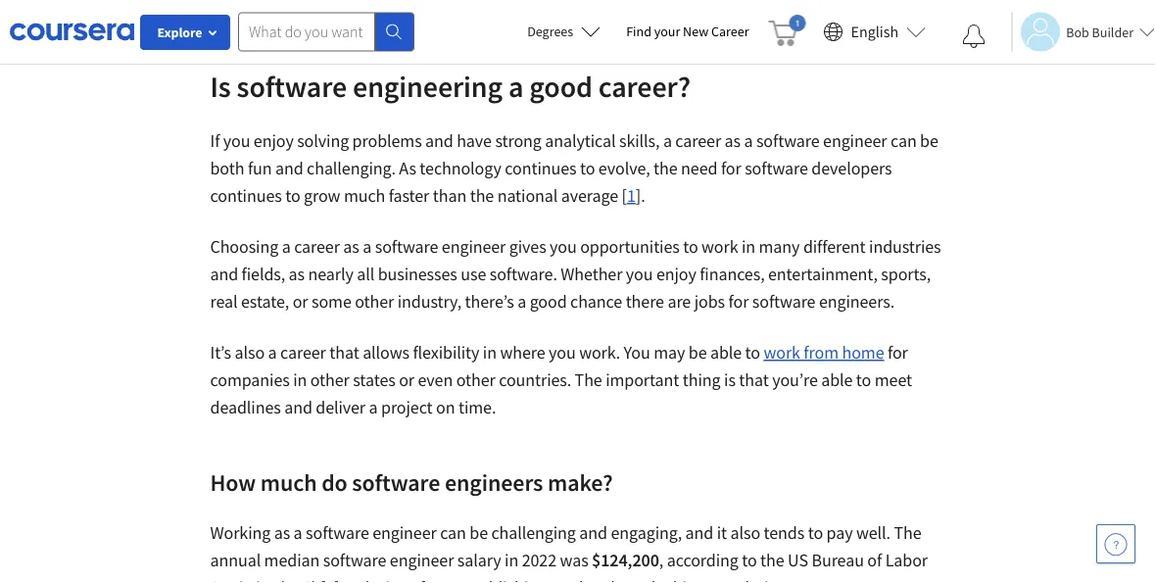 Task type: locate. For each thing, give the bounding box(es) containing it.
states
[[353, 369, 396, 391]]

there
[[626, 291, 664, 313]]

and up technology
[[425, 130, 453, 152]]

a inside the 'working as a software engineer can be challenging and engaging, and it also tends to pay well. the annual median software engineer salary in 2022 was'
[[294, 522, 302, 544]]

software down the entertainment,
[[752, 291, 816, 313]]

to down the home
[[856, 369, 871, 391]]

countries.
[[499, 369, 571, 391]]

$124,200
[[592, 549, 659, 571]]

work from home link
[[764, 342, 884, 364]]

1 vertical spatial can
[[440, 522, 466, 544]]

1 horizontal spatial the
[[654, 157, 678, 179]]

1 horizontal spatial work
[[764, 342, 801, 364]]

both
[[210, 157, 244, 179]]

0 vertical spatial good
[[529, 68, 593, 104]]

or left some
[[293, 291, 308, 313]]

1 horizontal spatial also
[[731, 522, 761, 544]]

software right median
[[323, 549, 386, 571]]

us
[[788, 549, 808, 571]]

national
[[497, 185, 558, 207]]

[ right "(bls)"
[[321, 577, 326, 583]]

as
[[725, 130, 741, 152], [343, 236, 359, 258], [289, 263, 305, 285], [274, 522, 290, 544]]

sports,
[[881, 263, 931, 285]]

and left deliver on the left of the page
[[284, 396, 312, 418]]

engineer up use
[[442, 236, 506, 258]]

in inside the 'working as a software engineer can be challenging and engaging, and it also tends to pay well. the annual median software engineer salary in 2022 was'
[[505, 549, 519, 571]]

0 vertical spatial able
[[710, 342, 742, 364]]

the right than
[[470, 185, 494, 207]]

analytical
[[545, 130, 616, 152]]

0 vertical spatial the
[[654, 157, 678, 179]]

much left do
[[260, 467, 317, 497]]

1 good from the top
[[529, 68, 593, 104]]

1 horizontal spatial that
[[739, 369, 769, 391]]

also up companies
[[235, 342, 265, 364]]

the inside the 'working as a software engineer can be challenging and engaging, and it also tends to pay well. the annual median software engineer salary in 2022 was'
[[894, 522, 922, 544]]

for
[[721, 157, 742, 179], [729, 291, 749, 313], [888, 342, 908, 364]]

as up median
[[274, 522, 290, 544]]

different
[[803, 236, 866, 258]]

1 vertical spatial for
[[729, 291, 749, 313]]

in
[[742, 236, 756, 258], [483, 342, 497, 364], [293, 369, 307, 391], [505, 549, 519, 571]]

2 horizontal spatial the
[[761, 549, 785, 571]]

how much do software engineers make?
[[210, 467, 613, 497]]

2 horizontal spatial be
[[920, 130, 939, 152]]

0 vertical spatial or
[[293, 291, 308, 313]]

0 vertical spatial enjoy
[[254, 130, 294, 152]]

to left grow
[[285, 185, 300, 207]]

can inside if you enjoy solving problems and have strong analytical skills, a career as a software engineer can be both fun and challenging. as technology continues to evolve, the need for software developers continues to grow much faster than the national average [
[[891, 130, 917, 152]]

0 horizontal spatial other
[[310, 369, 350, 391]]

1 vertical spatial much
[[260, 467, 317, 497]]

2 vertical spatial for
[[888, 342, 908, 364]]

developers
[[812, 157, 892, 179]]

to up are
[[683, 236, 698, 258]]

1 link
[[627, 185, 636, 207]]

0 vertical spatial can
[[891, 130, 917, 152]]

other
[[355, 291, 394, 313], [310, 369, 350, 391], [456, 369, 496, 391]]

1 vertical spatial career
[[294, 236, 340, 258]]

challenging.
[[307, 157, 396, 179]]

0 vertical spatial be
[[920, 130, 939, 152]]

you left work.
[[549, 342, 576, 364]]

in inside for companies in other states or even other countries. the important thing is that you're able to meet deadlines and deliver a project on time.
[[293, 369, 307, 391]]

enjoy inside if you enjoy solving problems and have strong analytical skills, a career as a software engineer can be both fun and challenging. as technology continues to evolve, the need for software developers continues to grow much faster than the national average [
[[254, 130, 294, 152]]

work up the finances,
[[702, 236, 738, 258]]

and up real
[[210, 263, 238, 285]]

can up 'developers'
[[891, 130, 917, 152]]

chance
[[570, 291, 622, 313]]

pay
[[827, 522, 853, 544]]

2 horizontal spatial other
[[456, 369, 496, 391]]

None search field
[[238, 12, 415, 51]]

0 vertical spatial work
[[702, 236, 738, 258]]

continues down fun
[[210, 185, 282, 207]]

deliver
[[316, 396, 366, 418]]

1 horizontal spatial enjoy
[[656, 263, 696, 285]]

0 vertical spatial continues
[[505, 157, 577, 179]]

0 vertical spatial that
[[330, 342, 359, 364]]

that up the states
[[330, 342, 359, 364]]

good down software.
[[530, 291, 567, 313]]

1 vertical spatial work
[[764, 342, 801, 364]]

the inside , according to the us bureau of labor statistics (bls) [
[[761, 549, 785, 571]]

good down degrees 'dropdown button'
[[529, 68, 593, 104]]

that right "is"
[[739, 369, 769, 391]]

0 horizontal spatial [
[[321, 577, 326, 583]]

able down work from home link
[[821, 369, 853, 391]]

the
[[654, 157, 678, 179], [470, 185, 494, 207], [761, 549, 785, 571]]

for inside choosing a career as a software engineer gives you opportunities to work in many different industries and fields, as nearly all businesses use software. whether you enjoy finances, entertainment, sports, real estate, or some other industry, there's a good chance there are jobs for software engineers.
[[729, 291, 749, 313]]

0 horizontal spatial enjoy
[[254, 130, 294, 152]]

software up 'businesses'
[[375, 236, 438, 258]]

1 horizontal spatial [
[[622, 185, 627, 207]]

1 horizontal spatial able
[[821, 369, 853, 391]]

to inside choosing a career as a software engineer gives you opportunities to work in many different industries and fields, as nearly all businesses use software. whether you enjoy finances, entertainment, sports, real estate, or some other industry, there's a good chance there are jobs for software engineers.
[[683, 236, 698, 258]]

the left us
[[761, 549, 785, 571]]

is
[[724, 369, 736, 391]]

1 horizontal spatial can
[[891, 130, 917, 152]]

also
[[235, 342, 265, 364], [731, 522, 761, 544]]

need
[[681, 157, 718, 179]]

for right need
[[721, 157, 742, 179]]

continues up national
[[505, 157, 577, 179]]

1 horizontal spatial the
[[894, 522, 922, 544]]

in inside choosing a career as a software engineer gives you opportunities to work in many different industries and fields, as nearly all businesses use software. whether you enjoy finances, entertainment, sports, real estate, or some other industry, there's a good chance there are jobs for software engineers.
[[742, 236, 756, 258]]

0 horizontal spatial be
[[470, 522, 488, 544]]

career up need
[[676, 130, 721, 152]]

for inside for companies in other states or even other countries. the important thing is that you're able to meet deadlines and deliver a project on time.
[[888, 342, 908, 364]]

you
[[223, 130, 250, 152], [550, 236, 577, 258], [626, 263, 653, 285], [549, 342, 576, 364]]

a inside for companies in other states or even other countries. the important thing is that you're able to meet deadlines and deliver a project on time.
[[369, 396, 378, 418]]

for down the finances,
[[729, 291, 749, 313]]

can up salary
[[440, 522, 466, 544]]

2 vertical spatial be
[[470, 522, 488, 544]]

able up "is"
[[710, 342, 742, 364]]

1 horizontal spatial other
[[355, 291, 394, 313]]

engineer down how much do software engineers make?
[[373, 522, 437, 544]]

to left "pay"
[[808, 522, 823, 544]]

0 horizontal spatial work
[[702, 236, 738, 258]]

1 vertical spatial continues
[[210, 185, 282, 207]]

1 vertical spatial the
[[894, 522, 922, 544]]

of
[[868, 549, 882, 571]]

find your new career
[[626, 23, 749, 40]]

choosing
[[210, 236, 278, 258]]

1 vertical spatial or
[[399, 369, 414, 391]]

0 vertical spatial career
[[676, 130, 721, 152]]

average
[[561, 185, 618, 207]]

median
[[264, 549, 320, 571]]

to
[[580, 157, 595, 179], [285, 185, 300, 207], [683, 236, 698, 258], [745, 342, 760, 364], [856, 369, 871, 391], [808, 522, 823, 544], [742, 549, 757, 571]]

in left many
[[742, 236, 756, 258]]

can
[[891, 130, 917, 152], [440, 522, 466, 544]]

or up project
[[399, 369, 414, 391]]

1 vertical spatial able
[[821, 369, 853, 391]]

0 vertical spatial [
[[622, 185, 627, 207]]

well.
[[856, 522, 891, 544]]

real
[[210, 291, 238, 313]]

builder
[[1092, 23, 1134, 41]]

many
[[759, 236, 800, 258]]

0 vertical spatial for
[[721, 157, 742, 179]]

for inside if you enjoy solving problems and have strong analytical skills, a career as a software engineer can be both fun and challenging. as technology continues to evolve, the need for software developers continues to grow much faster than the national average [
[[721, 157, 742, 179]]

or inside for companies in other states or even other countries. the important thing is that you're able to meet deadlines and deliver a project on time.
[[399, 369, 414, 391]]

[ left ].
[[622, 185, 627, 207]]

on
[[436, 396, 455, 418]]

work up you're
[[764, 342, 801, 364]]

if
[[210, 130, 220, 152]]

as up "all"
[[343, 236, 359, 258]]

2 vertical spatial the
[[761, 549, 785, 571]]

work
[[702, 236, 738, 258], [764, 342, 801, 364]]

a
[[509, 68, 524, 104], [663, 130, 672, 152], [744, 130, 753, 152], [282, 236, 291, 258], [363, 236, 372, 258], [518, 291, 526, 313], [268, 342, 277, 364], [369, 396, 378, 418], [294, 522, 302, 544]]

1 horizontal spatial or
[[399, 369, 414, 391]]

to left from
[[745, 342, 760, 364]]

engineer up 'developers'
[[823, 130, 887, 152]]

allows
[[363, 342, 410, 364]]

good
[[529, 68, 593, 104], [530, 291, 567, 313]]

jobs
[[694, 291, 725, 313]]

1 horizontal spatial much
[[344, 185, 385, 207]]

0 horizontal spatial also
[[235, 342, 265, 364]]

1 vertical spatial good
[[530, 291, 567, 313]]

1 vertical spatial also
[[731, 522, 761, 544]]

much
[[344, 185, 385, 207], [260, 467, 317, 497]]

the left need
[[654, 157, 678, 179]]

2 good from the top
[[530, 291, 567, 313]]

enjoy up fun
[[254, 130, 294, 152]]

0 horizontal spatial the
[[575, 369, 602, 391]]

other up deliver on the left of the page
[[310, 369, 350, 391]]

and up was
[[579, 522, 608, 544]]

the down work.
[[575, 369, 602, 391]]

0 vertical spatial much
[[344, 185, 385, 207]]

engineer inside choosing a career as a software engineer gives you opportunities to work in many different industries and fields, as nearly all businesses use software. whether you enjoy finances, entertainment, sports, real estate, or some other industry, there's a good chance there are jobs for software engineers.
[[442, 236, 506, 258]]

time.
[[459, 396, 496, 418]]

also right it
[[731, 522, 761, 544]]

and
[[425, 130, 453, 152], [275, 157, 303, 179], [210, 263, 238, 285], [284, 396, 312, 418], [579, 522, 608, 544], [686, 522, 714, 544]]

0 vertical spatial also
[[235, 342, 265, 364]]

industry,
[[398, 291, 462, 313]]

career inside choosing a career as a software engineer gives you opportunities to work in many different industries and fields, as nearly all businesses use software. whether you enjoy finances, entertainment, sports, real estate, or some other industry, there's a good chance there are jobs for software engineers.
[[294, 236, 340, 258]]

0 horizontal spatial can
[[440, 522, 466, 544]]

for up meet
[[888, 342, 908, 364]]

career up the nearly
[[294, 236, 340, 258]]

1 vertical spatial [
[[321, 577, 326, 583]]

0 vertical spatial the
[[575, 369, 602, 391]]

1 vertical spatial the
[[470, 185, 494, 207]]

important
[[606, 369, 679, 391]]

find
[[626, 23, 652, 40]]

able inside for companies in other states or even other countries. the important thing is that you're able to meet deadlines and deliver a project on time.
[[821, 369, 853, 391]]

other down "all"
[[355, 291, 394, 313]]

0 horizontal spatial much
[[260, 467, 317, 497]]

enjoy
[[254, 130, 294, 152], [656, 263, 696, 285]]

1
[[627, 185, 636, 207]]

there's
[[465, 291, 514, 313]]

enjoy up are
[[656, 263, 696, 285]]

as right skills,
[[725, 130, 741, 152]]

1 vertical spatial that
[[739, 369, 769, 391]]

you inside if you enjoy solving problems and have strong analytical skills, a career as a software engineer can be both fun and challenging. as technology continues to evolve, the need for software developers continues to grow much faster than the national average [
[[223, 130, 250, 152]]

as inside the 'working as a software engineer can be challenging and engaging, and it also tends to pay well. the annual median software engineer salary in 2022 was'
[[274, 522, 290, 544]]

your
[[654, 23, 680, 40]]

to right the according
[[742, 549, 757, 571]]

you right gives
[[550, 236, 577, 258]]

faster
[[389, 185, 429, 207]]

to up average
[[580, 157, 595, 179]]

0 horizontal spatial or
[[293, 291, 308, 313]]

other inside choosing a career as a software engineer gives you opportunities to work in many different industries and fields, as nearly all businesses use software. whether you enjoy finances, entertainment, sports, real estate, or some other industry, there's a good chance there are jobs for software engineers.
[[355, 291, 394, 313]]

meet
[[875, 369, 912, 391]]

other up time.
[[456, 369, 496, 391]]

the up labor
[[894, 522, 922, 544]]

[
[[622, 185, 627, 207], [321, 577, 326, 583]]

much down challenging.
[[344, 185, 385, 207]]

are
[[668, 291, 691, 313]]

the inside for companies in other states or even other countries. the important thing is that you're able to meet deadlines and deliver a project on time.
[[575, 369, 602, 391]]

for companies in other states or even other countries. the important thing is that you're able to meet deadlines and deliver a project on time.
[[210, 342, 912, 418]]

nearly
[[308, 263, 354, 285]]

1 vertical spatial enjoy
[[656, 263, 696, 285]]

in right companies
[[293, 369, 307, 391]]

explore button
[[140, 15, 230, 50]]

1 vertical spatial be
[[689, 342, 707, 364]]

career down some
[[280, 342, 326, 364]]

in left 2022
[[505, 549, 519, 571]]

continues
[[505, 157, 577, 179], [210, 185, 282, 207]]

software
[[237, 68, 347, 104], [756, 130, 820, 152], [745, 157, 808, 179], [375, 236, 438, 258], [752, 291, 816, 313], [352, 467, 440, 497], [306, 522, 369, 544], [323, 549, 386, 571]]

you right if
[[223, 130, 250, 152]]

estate,
[[241, 291, 289, 313]]



Task type: describe. For each thing, give the bounding box(es) containing it.
even
[[418, 369, 453, 391]]

enjoy inside choosing a career as a software engineer gives you opportunities to work in many different industries and fields, as nearly all businesses use software. whether you enjoy finances, entertainment, sports, real estate, or some other industry, there's a good chance there are jobs for software engineers.
[[656, 263, 696, 285]]

problems
[[352, 130, 422, 152]]

it's also a career that allows flexibility in where you work. you may be able to work from home
[[210, 342, 884, 364]]

and right fun
[[275, 157, 303, 179]]

make?
[[548, 467, 613, 497]]

degrees
[[527, 23, 573, 40]]

1 horizontal spatial continues
[[505, 157, 577, 179]]

project
[[381, 396, 433, 418]]

some
[[312, 291, 352, 313]]

fun
[[248, 157, 272, 179]]

from
[[804, 342, 839, 364]]

in left where at left bottom
[[483, 342, 497, 364]]

do
[[322, 467, 348, 497]]

is
[[210, 68, 231, 104]]

where
[[500, 342, 545, 364]]

finances,
[[700, 263, 765, 285]]

bob
[[1066, 23, 1089, 41]]

english button
[[816, 0, 934, 64]]

software down what do you want to learn? text field
[[237, 68, 347, 104]]

working as a software engineer can be challenging and engaging, and it also tends to pay well. the annual median software engineer salary in 2022 was
[[210, 522, 922, 571]]

new
[[683, 23, 709, 40]]

have
[[457, 130, 492, 152]]

career
[[711, 23, 749, 40]]

work inside choosing a career as a software engineer gives you opportunities to work in many different industries and fields, as nearly all businesses use software. whether you enjoy finances, entertainment, sports, real estate, or some other industry, there's a good chance there are jobs for software engineers.
[[702, 236, 738, 258]]

working
[[210, 522, 271, 544]]

engineer left salary
[[390, 549, 454, 571]]

and inside choosing a career as a software engineer gives you opportunities to work in many different industries and fields, as nearly all businesses use software. whether you enjoy finances, entertainment, sports, real estate, or some other industry, there's a good chance there are jobs for software engineers.
[[210, 263, 238, 285]]

explore
[[157, 24, 202, 41]]

1 horizontal spatial be
[[689, 342, 707, 364]]

software left 'developers'
[[745, 157, 808, 179]]

was
[[560, 549, 589, 571]]

as right fields,
[[289, 263, 305, 285]]

and left it
[[686, 522, 714, 544]]

What do you want to learn? text field
[[238, 12, 375, 51]]

bob builder button
[[1012, 12, 1155, 51]]

can inside the 'working as a software engineer can be challenging and engaging, and it also tends to pay well. the annual median software engineer salary in 2022 was'
[[440, 522, 466, 544]]

you up there
[[626, 263, 653, 285]]

grow
[[304, 185, 340, 207]]

deadlines
[[210, 396, 281, 418]]

or inside choosing a career as a software engineer gives you opportunities to work in many different industries and fields, as nearly all businesses use software. whether you enjoy finances, entertainment, sports, real estate, or some other industry, there's a good chance there are jobs for software engineers.
[[293, 291, 308, 313]]

evolve,
[[599, 157, 650, 179]]

than
[[433, 185, 467, 207]]

good inside choosing a career as a software engineer gives you opportunities to work in many different industries and fields, as nearly all businesses use software. whether you enjoy finances, entertainment, sports, real estate, or some other industry, there's a good chance there are jobs for software engineers.
[[530, 291, 567, 313]]

to inside , according to the us bureau of labor statistics (bls) [
[[742, 549, 757, 571]]

find your new career link
[[617, 20, 759, 44]]

entertainment,
[[768, 263, 878, 285]]

skills,
[[619, 130, 660, 152]]

companies
[[210, 369, 290, 391]]

engineering
[[353, 68, 503, 104]]

you
[[624, 342, 650, 364]]

if you enjoy solving problems and have strong analytical skills, a career as a software engineer can be both fun and challenging. as technology continues to evolve, the need for software developers continues to grow much faster than the national average [
[[210, 130, 939, 207]]

2022
[[522, 549, 557, 571]]

engineers.
[[819, 291, 895, 313]]

salary
[[457, 549, 501, 571]]

0 horizontal spatial able
[[710, 342, 742, 364]]

industries
[[869, 236, 941, 258]]

as
[[399, 157, 416, 179]]

use
[[461, 263, 486, 285]]

degrees button
[[512, 10, 617, 53]]

shopping cart: 1 item image
[[769, 15, 806, 46]]

annual
[[210, 549, 261, 571]]

that inside for companies in other states or even other countries. the important thing is that you're able to meet deadlines and deliver a project on time.
[[739, 369, 769, 391]]

bureau
[[812, 549, 864, 571]]

to inside the 'working as a software engineer can be challenging and engaging, and it also tends to pay well. the annual median software engineer salary in 2022 was'
[[808, 522, 823, 544]]

career?
[[598, 68, 691, 104]]

solving
[[297, 130, 349, 152]]

software up 'developers'
[[756, 130, 820, 152]]

all
[[357, 263, 375, 285]]

much inside if you enjoy solving problems and have strong analytical skills, a career as a software engineer can be both fun and challenging. as technology continues to evolve, the need for software developers continues to grow much faster than the national average [
[[344, 185, 385, 207]]

may
[[654, 342, 685, 364]]

help center image
[[1104, 532, 1128, 556]]

software.
[[490, 263, 557, 285]]

thing
[[683, 369, 721, 391]]

engineer inside if you enjoy solving problems and have strong analytical skills, a career as a software engineer can be both fun and challenging. as technology continues to evolve, the need for software developers continues to grow much faster than the national average [
[[823, 130, 887, 152]]

strong
[[495, 130, 542, 152]]

you're
[[772, 369, 818, 391]]

engineers
[[445, 467, 543, 497]]

coursera image
[[10, 16, 134, 47]]

how
[[210, 467, 256, 497]]

0 horizontal spatial that
[[330, 342, 359, 364]]

gives
[[509, 236, 546, 258]]

also inside the 'working as a software engineer can be challenging and engaging, and it also tends to pay well. the annual median software engineer salary in 2022 was'
[[731, 522, 761, 544]]

fields,
[[242, 263, 285, 285]]

be inside the 'working as a software engineer can be challenging and engaging, and it also tends to pay well. the annual median software engineer salary in 2022 was'
[[470, 522, 488, 544]]

be inside if you enjoy solving problems and have strong analytical skills, a career as a software engineer can be both fun and challenging. as technology continues to evolve, the need for software developers continues to grow much faster than the national average [
[[920, 130, 939, 152]]

tends
[[764, 522, 805, 544]]

statistics
[[210, 577, 276, 583]]

[ inside , according to the us bureau of labor statistics (bls) [
[[321, 577, 326, 583]]

(bls)
[[279, 577, 317, 583]]

choosing a career as a software engineer gives you opportunities to work in many different industries and fields, as nearly all businesses use software. whether you enjoy finances, entertainment, sports, real estate, or some other industry, there's a good chance there are jobs for software engineers.
[[210, 236, 941, 313]]

,
[[659, 549, 664, 571]]

according
[[667, 549, 739, 571]]

0 horizontal spatial continues
[[210, 185, 282, 207]]

career inside if you enjoy solving problems and have strong analytical skills, a career as a software engineer can be both fun and challenging. as technology continues to evolve, the need for software developers continues to grow much faster than the national average [
[[676, 130, 721, 152]]

flexibility
[[413, 342, 480, 364]]

is software engineering a good career?
[[210, 68, 691, 104]]

2 vertical spatial career
[[280, 342, 326, 364]]

and inside for companies in other states or even other countries. the important thing is that you're able to meet deadlines and deliver a project on time.
[[284, 396, 312, 418]]

as inside if you enjoy solving problems and have strong analytical skills, a career as a software engineer can be both fun and challenging. as technology continues to evolve, the need for software developers continues to grow much faster than the national average [
[[725, 130, 741, 152]]

software down do
[[306, 522, 369, 544]]

show notifications image
[[963, 24, 986, 48]]

0 horizontal spatial the
[[470, 185, 494, 207]]

home
[[842, 342, 884, 364]]

software right do
[[352, 467, 440, 497]]

[ inside if you enjoy solving problems and have strong analytical skills, a career as a software engineer can be both fun and challenging. as technology continues to evolve, the need for software developers continues to grow much faster than the national average [
[[622, 185, 627, 207]]

1 ].
[[627, 185, 649, 207]]

opportunities
[[580, 236, 680, 258]]

whether
[[561, 263, 623, 285]]

].
[[636, 185, 645, 207]]

it's
[[210, 342, 231, 364]]

to inside for companies in other states or even other countries. the important thing is that you're able to meet deadlines and deliver a project on time.
[[856, 369, 871, 391]]

it
[[717, 522, 727, 544]]



Task type: vqa. For each thing, say whether or not it's contained in the screenshot.
first Earn a degree from left
no



